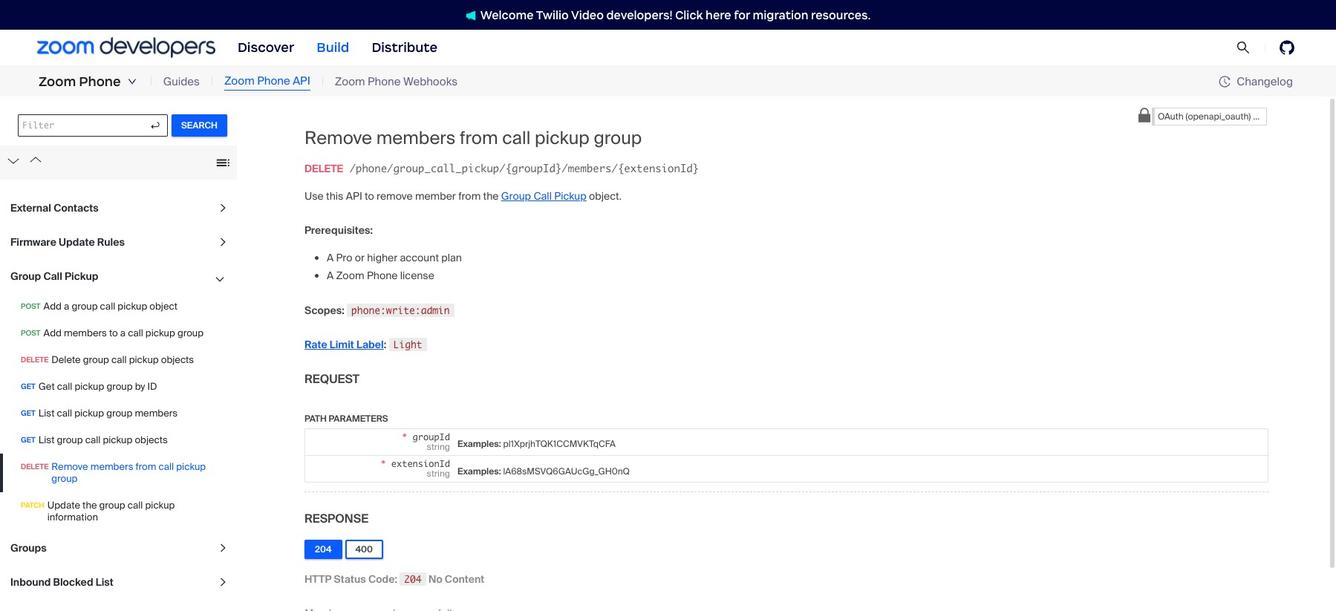 Task type: vqa. For each thing, say whether or not it's contained in the screenshot.
Zoom Phone API Zoom
yes



Task type: describe. For each thing, give the bounding box(es) containing it.
welcome twilio video developers! click here for migration resources.
[[480, 8, 871, 22]]

for
[[734, 8, 750, 22]]

zoom phone webhooks link
[[335, 73, 458, 90]]

code:
[[368, 572, 397, 586]]

no
[[429, 572, 442, 586]]

content
[[445, 572, 484, 586]]

response
[[304, 511, 368, 526]]

http
[[304, 572, 332, 586]]

welcome
[[480, 8, 534, 22]]

zoom phone api
[[224, 74, 310, 89]]

welcome twilio video developers! click here for migration resources. link
[[451, 7, 885, 23]]

history image
[[1219, 76, 1237, 88]]

developers!
[[606, 8, 673, 22]]

http status code: 204 no content
[[304, 572, 484, 586]]

guides
[[163, 74, 200, 89]]

phone for zoom phone
[[79, 74, 121, 90]]

path parameters
[[304, 413, 388, 425]]

path
[[304, 413, 327, 425]]

guides link
[[163, 73, 200, 90]]

github image
[[1280, 40, 1294, 55]]

parameters
[[329, 413, 388, 425]]

here
[[706, 8, 731, 22]]

notification image
[[465, 10, 476, 21]]



Task type: locate. For each thing, give the bounding box(es) containing it.
phone inside zoom phone webhooks link
[[368, 74, 401, 89]]

3 phone from the left
[[368, 74, 401, 89]]

phone for zoom phone api
[[257, 74, 290, 89]]

0 horizontal spatial phone
[[79, 74, 121, 90]]

400 button
[[345, 540, 383, 559]]

400
[[355, 543, 373, 555]]

request
[[304, 371, 360, 387]]

github image
[[1280, 40, 1294, 55]]

zoom developer logo image
[[37, 37, 215, 58]]

notification image
[[465, 10, 480, 21]]

zoom phone
[[39, 74, 121, 90]]

changelog
[[1237, 74, 1293, 89]]

0 horizontal spatial 204
[[315, 543, 332, 555]]

search image
[[1236, 41, 1250, 54], [1236, 41, 1250, 54]]

2 zoom from the left
[[224, 74, 254, 89]]

phone inside zoom phone api link
[[257, 74, 290, 89]]

1 horizontal spatial 204
[[404, 573, 422, 585]]

phone left api
[[257, 74, 290, 89]]

204 inside button
[[315, 543, 332, 555]]

twilio
[[536, 8, 569, 22]]

2 horizontal spatial zoom
[[335, 74, 365, 89]]

1 vertical spatial 204
[[404, 573, 422, 585]]

204 left no
[[404, 573, 422, 585]]

204 up http
[[315, 543, 332, 555]]

zoom for zoom phone
[[39, 74, 76, 90]]

zoom phone api link
[[224, 73, 310, 90]]

1 phone from the left
[[79, 74, 121, 90]]

2 phone from the left
[[257, 74, 290, 89]]

phone for zoom phone webhooks
[[368, 74, 401, 89]]

click
[[675, 8, 703, 22]]

resources.
[[811, 8, 871, 22]]

zoom for zoom phone api
[[224, 74, 254, 89]]

1 horizontal spatial phone
[[257, 74, 290, 89]]

zoom phone webhooks
[[335, 74, 458, 89]]

api
[[293, 74, 310, 89]]

phone
[[79, 74, 121, 90], [257, 74, 290, 89], [368, 74, 401, 89]]

zoom for zoom phone webhooks
[[335, 74, 365, 89]]

phone left down icon
[[79, 74, 121, 90]]

changelog link
[[1219, 74, 1293, 89]]

webhooks
[[403, 74, 458, 89]]

down image
[[128, 77, 136, 86]]

video
[[571, 8, 604, 22]]

migration
[[753, 8, 808, 22]]

1 zoom from the left
[[39, 74, 76, 90]]

1 horizontal spatial zoom
[[224, 74, 254, 89]]

zoom
[[39, 74, 76, 90], [224, 74, 254, 89], [335, 74, 365, 89]]

3 zoom from the left
[[335, 74, 365, 89]]

0 horizontal spatial zoom
[[39, 74, 76, 90]]

history image
[[1219, 76, 1231, 88]]

204 button
[[304, 540, 342, 559]]

0 vertical spatial 204
[[315, 543, 332, 555]]

status
[[334, 572, 366, 586]]

phone left webhooks
[[368, 74, 401, 89]]

204 inside http status code: 204 no content
[[404, 573, 422, 585]]

2 horizontal spatial phone
[[368, 74, 401, 89]]

204
[[315, 543, 332, 555], [404, 573, 422, 585]]



